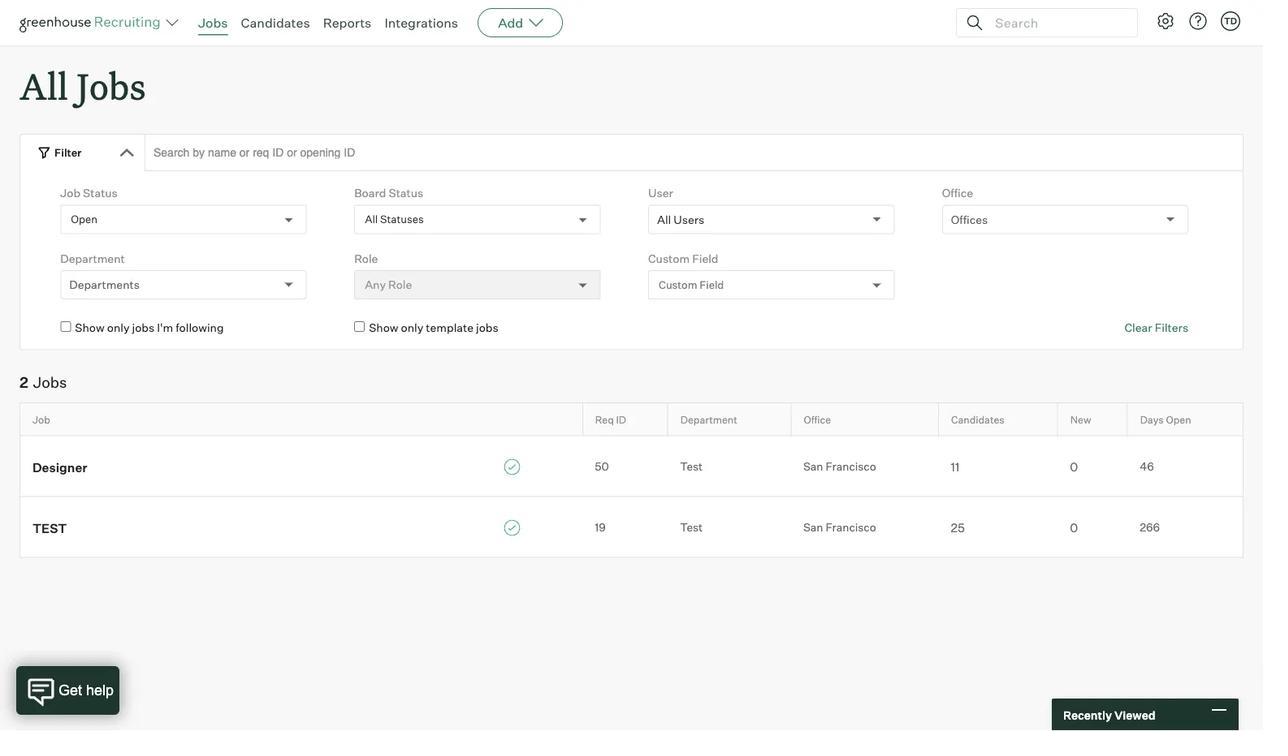 Task type: describe. For each thing, give the bounding box(es) containing it.
reports
[[323, 15, 371, 31]]

jobs link
[[198, 15, 228, 31]]

0 vertical spatial open
[[71, 213, 98, 226]]

11
[[951, 460, 959, 475]]

all for all jobs
[[19, 62, 68, 110]]

jobs for 2 jobs
[[33, 374, 67, 392]]

2 jobs
[[19, 374, 67, 392]]

francisco for designer
[[826, 460, 876, 474]]

clear filters
[[1124, 321, 1188, 335]]

greenhouse recruiting image
[[19, 13, 166, 32]]

Search by name or req ID or opening ID text field
[[145, 134, 1244, 172]]

1 vertical spatial department
[[680, 414, 737, 426]]

new
[[1070, 414, 1091, 426]]

0 vertical spatial custom field
[[648, 252, 718, 266]]

filter
[[54, 146, 82, 159]]

only for jobs
[[107, 321, 130, 335]]

1 horizontal spatial candidates
[[951, 414, 1005, 426]]

11 link
[[939, 458, 1058, 475]]

recently
[[1063, 708, 1112, 723]]

all jobs
[[19, 62, 146, 110]]

clear filters link
[[1124, 320, 1188, 336]]

francisco for test
[[826, 521, 876, 535]]

san for designer
[[803, 460, 823, 474]]

1 vertical spatial custom
[[659, 279, 697, 292]]

test for test
[[680, 521, 703, 535]]

2 jobs from the left
[[476, 321, 498, 335]]

days
[[1140, 414, 1164, 426]]

0 vertical spatial custom
[[648, 252, 690, 266]]

0 vertical spatial candidates
[[241, 15, 310, 31]]

1 jobs from the left
[[132, 321, 154, 335]]

designer link
[[20, 458, 583, 476]]

id
[[616, 414, 626, 426]]

only for template
[[401, 321, 423, 335]]

25
[[951, 521, 965, 536]]

19
[[595, 521, 606, 535]]

all statuses
[[365, 213, 424, 226]]

configure image
[[1156, 11, 1175, 31]]

integrations
[[384, 15, 458, 31]]

td button
[[1221, 11, 1240, 31]]

designer
[[32, 460, 88, 475]]

1 vertical spatial open
[[1166, 414, 1191, 426]]

all users option
[[657, 213, 704, 227]]

Search text field
[[991, 11, 1123, 35]]

req
[[595, 414, 614, 426]]

Show only jobs I'm following checkbox
[[60, 322, 71, 332]]

0 link for designer
[[1058, 458, 1127, 475]]

Show only template jobs checkbox
[[354, 322, 365, 332]]

reports link
[[323, 15, 371, 31]]

show for show only template jobs
[[369, 321, 398, 335]]

candidates link
[[241, 15, 310, 31]]



Task type: vqa. For each thing, say whether or not it's contained in the screenshot.
Partners
no



Task type: locate. For each thing, give the bounding box(es) containing it.
custom field down all users
[[648, 252, 718, 266]]

1 0 link from the top
[[1058, 458, 1127, 475]]

1 horizontal spatial show
[[369, 321, 398, 335]]

clear
[[1124, 321, 1152, 335]]

all for all statuses
[[365, 213, 378, 226]]

1 vertical spatial francisco
[[826, 521, 876, 535]]

1 vertical spatial 0 link
[[1058, 519, 1127, 536]]

all down board
[[365, 213, 378, 226]]

td
[[1224, 15, 1237, 26]]

0 horizontal spatial jobs
[[132, 321, 154, 335]]

46
[[1140, 460, 1154, 474]]

jobs left the candidates link on the top
[[198, 15, 228, 31]]

open right days
[[1166, 414, 1191, 426]]

1 san from the top
[[803, 460, 823, 474]]

jobs right 2
[[33, 374, 67, 392]]

add button
[[478, 8, 563, 37]]

0 link left 266
[[1058, 519, 1127, 536]]

offices
[[951, 213, 988, 227]]

1 horizontal spatial jobs
[[76, 62, 146, 110]]

50
[[595, 460, 609, 474]]

0 vertical spatial test
[[680, 460, 703, 474]]

only
[[107, 321, 130, 335], [401, 321, 423, 335]]

jobs down "greenhouse recruiting" image
[[76, 62, 146, 110]]

0 vertical spatial field
[[692, 252, 718, 266]]

test for designer
[[680, 460, 703, 474]]

field
[[692, 252, 718, 266], [700, 279, 724, 292]]

role
[[354, 252, 378, 266]]

2 horizontal spatial jobs
[[198, 15, 228, 31]]

job down 2 jobs
[[32, 414, 50, 426]]

san francisco
[[803, 460, 876, 474], [803, 521, 876, 535]]

2 test from the top
[[680, 521, 703, 535]]

1 vertical spatial job
[[32, 414, 50, 426]]

days open
[[1140, 414, 1191, 426]]

candidates
[[241, 15, 310, 31], [951, 414, 1005, 426]]

jobs
[[198, 15, 228, 31], [76, 62, 146, 110], [33, 374, 67, 392]]

office
[[942, 186, 973, 200], [804, 414, 831, 426]]

1 show from the left
[[75, 321, 105, 335]]

2 status from the left
[[389, 186, 423, 200]]

2 francisco from the top
[[826, 521, 876, 535]]

status
[[83, 186, 118, 200], [389, 186, 423, 200]]

show for show only jobs i'm following
[[75, 321, 105, 335]]

1 vertical spatial field
[[700, 279, 724, 292]]

san for test
[[803, 521, 823, 535]]

1 horizontal spatial office
[[942, 186, 973, 200]]

0 horizontal spatial only
[[107, 321, 130, 335]]

1 vertical spatial candidates
[[951, 414, 1005, 426]]

board status
[[354, 186, 423, 200]]

1 vertical spatial test
[[680, 521, 703, 535]]

filters
[[1155, 321, 1188, 335]]

td button
[[1218, 8, 1244, 34]]

266
[[1140, 521, 1160, 535]]

show
[[75, 321, 105, 335], [369, 321, 398, 335]]

0 horizontal spatial job
[[32, 414, 50, 426]]

job for job
[[32, 414, 50, 426]]

1 vertical spatial jobs
[[76, 62, 146, 110]]

san francisco for test
[[803, 521, 876, 535]]

0 vertical spatial department
[[60, 252, 125, 266]]

viewed
[[1114, 708, 1155, 723]]

0
[[1070, 460, 1078, 475], [1070, 521, 1078, 536]]

1 vertical spatial custom field
[[659, 279, 724, 292]]

1 horizontal spatial all
[[365, 213, 378, 226]]

0 horizontal spatial office
[[804, 414, 831, 426]]

job status
[[60, 186, 118, 200]]

1 horizontal spatial status
[[389, 186, 423, 200]]

0 link for test
[[1058, 519, 1127, 536]]

2
[[19, 374, 28, 392]]

departments
[[69, 278, 140, 292]]

job
[[60, 186, 80, 200], [32, 414, 50, 426]]

users
[[674, 213, 704, 227]]

1 san francisco from the top
[[803, 460, 876, 474]]

custom field
[[648, 252, 718, 266], [659, 279, 724, 292]]

all left users
[[657, 213, 671, 227]]

2 san francisco from the top
[[803, 521, 876, 535]]

1 vertical spatial san
[[803, 521, 823, 535]]

test
[[32, 520, 67, 536]]

jobs right template on the left of the page
[[476, 321, 498, 335]]

1 vertical spatial 0
[[1070, 521, 1078, 536]]

0 vertical spatial jobs
[[198, 15, 228, 31]]

status for board status
[[389, 186, 423, 200]]

0 link
[[1058, 458, 1127, 475], [1058, 519, 1127, 536]]

all
[[19, 62, 68, 110], [657, 213, 671, 227], [365, 213, 378, 226]]

0 link down new
[[1058, 458, 1127, 475]]

1 horizontal spatial open
[[1166, 414, 1191, 426]]

open
[[71, 213, 98, 226], [1166, 414, 1191, 426]]

job for job status
[[60, 186, 80, 200]]

1 horizontal spatial job
[[60, 186, 80, 200]]

0 horizontal spatial status
[[83, 186, 118, 200]]

status for job status
[[83, 186, 118, 200]]

1 horizontal spatial department
[[680, 414, 737, 426]]

1 vertical spatial office
[[804, 414, 831, 426]]

1 test from the top
[[680, 460, 703, 474]]

1 horizontal spatial only
[[401, 321, 423, 335]]

2 horizontal spatial all
[[657, 213, 671, 227]]

0 horizontal spatial candidates
[[241, 15, 310, 31]]

all users
[[657, 213, 704, 227]]

jobs
[[132, 321, 154, 335], [476, 321, 498, 335]]

1 only from the left
[[107, 321, 130, 335]]

board
[[354, 186, 386, 200]]

2 show from the left
[[369, 321, 398, 335]]

0 vertical spatial 0 link
[[1058, 458, 1127, 475]]

following
[[176, 321, 224, 335]]

2 0 from the top
[[1070, 521, 1078, 536]]

all up filter
[[19, 62, 68, 110]]

0 horizontal spatial jobs
[[33, 374, 67, 392]]

0 horizontal spatial department
[[60, 252, 125, 266]]

1 francisco from the top
[[826, 460, 876, 474]]

0 vertical spatial san francisco
[[803, 460, 876, 474]]

add
[[498, 15, 523, 31]]

san francisco for designer
[[803, 460, 876, 474]]

integrations link
[[384, 15, 458, 31]]

san
[[803, 460, 823, 474], [803, 521, 823, 535]]

candidates up '11' link
[[951, 414, 1005, 426]]

1 horizontal spatial jobs
[[476, 321, 498, 335]]

0 for test
[[1070, 521, 1078, 536]]

req id
[[595, 414, 626, 426]]

2 vertical spatial jobs
[[33, 374, 67, 392]]

user
[[648, 186, 673, 200]]

0 vertical spatial office
[[942, 186, 973, 200]]

show only template jobs
[[369, 321, 498, 335]]

show only jobs i'm following
[[75, 321, 224, 335]]

2 san from the top
[[803, 521, 823, 535]]

test link
[[20, 519, 583, 537]]

i'm
[[157, 321, 173, 335]]

recently viewed
[[1063, 708, 1155, 723]]

test
[[680, 460, 703, 474], [680, 521, 703, 535]]

1 vertical spatial san francisco
[[803, 521, 876, 535]]

0 vertical spatial francisco
[[826, 460, 876, 474]]

0 vertical spatial job
[[60, 186, 80, 200]]

0 horizontal spatial all
[[19, 62, 68, 110]]

jobs for all jobs
[[76, 62, 146, 110]]

open down job status
[[71, 213, 98, 226]]

only down departments
[[107, 321, 130, 335]]

job down filter
[[60, 186, 80, 200]]

0 right 25 link
[[1070, 521, 1078, 536]]

0 vertical spatial san
[[803, 460, 823, 474]]

francisco
[[826, 460, 876, 474], [826, 521, 876, 535]]

1 status from the left
[[83, 186, 118, 200]]

custom
[[648, 252, 690, 266], [659, 279, 697, 292]]

0 horizontal spatial show
[[75, 321, 105, 335]]

0 vertical spatial 0
[[1070, 460, 1078, 475]]

1 0 from the top
[[1070, 460, 1078, 475]]

0 for designer
[[1070, 460, 1078, 475]]

0 down new
[[1070, 460, 1078, 475]]

candidates right 'jobs' "link"
[[241, 15, 310, 31]]

show right show only jobs i'm following checkbox
[[75, 321, 105, 335]]

statuses
[[380, 213, 424, 226]]

2 only from the left
[[401, 321, 423, 335]]

template
[[426, 321, 474, 335]]

25 link
[[939, 519, 1058, 536]]

only left template on the left of the page
[[401, 321, 423, 335]]

show right "show only template jobs" option at the left
[[369, 321, 398, 335]]

all for all users
[[657, 213, 671, 227]]

0 horizontal spatial open
[[71, 213, 98, 226]]

custom field down users
[[659, 279, 724, 292]]

jobs left i'm
[[132, 321, 154, 335]]

2 0 link from the top
[[1058, 519, 1127, 536]]

department
[[60, 252, 125, 266], [680, 414, 737, 426]]



